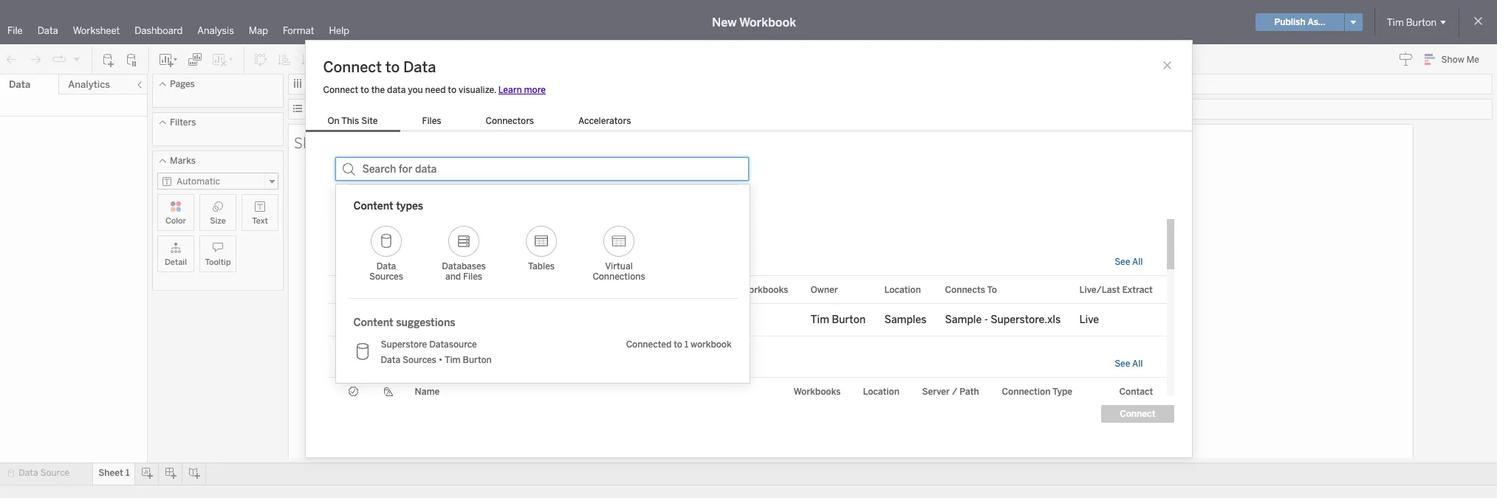 Task type: vqa. For each thing, say whether or not it's contained in the screenshot.
Sheet 1
yes



Task type: locate. For each thing, give the bounding box(es) containing it.
1 vertical spatial connect
[[323, 85, 358, 95]]

to
[[385, 58, 400, 76], [361, 85, 369, 95], [448, 85, 457, 95], [674, 340, 682, 350]]

see all button
[[1115, 257, 1143, 267], [1115, 359, 1143, 369]]

1 horizontal spatial sheet
[[294, 132, 334, 153]]

2 horizontal spatial 1
[[685, 340, 689, 350]]

tooltip
[[205, 258, 231, 267]]

1 inside search results list box
[[685, 340, 689, 350]]

server / path
[[922, 387, 979, 397]]

sheet 1
[[294, 132, 346, 153], [98, 468, 130, 479]]

0 horizontal spatial superstore
[[381, 340, 427, 350]]

site
[[361, 116, 378, 126]]

databases down certified button on the left of page
[[442, 262, 486, 272]]

0 vertical spatial content
[[353, 200, 394, 213]]

2 see all button from the top
[[1115, 359, 1143, 369]]

live/last
[[1080, 285, 1120, 295]]

1 horizontal spatial files
[[463, 272, 482, 282]]

2 content from the top
[[353, 317, 394, 329]]

redo image
[[28, 52, 43, 67]]

1 vertical spatial tim burton
[[811, 314, 866, 327]]

live
[[1080, 314, 1099, 327]]

connect for connect to the data you need to visualize. learn more
[[323, 85, 358, 95]]

superstore down content suggestions
[[381, 340, 427, 350]]

tim burton down owner
[[811, 314, 866, 327]]

sample
[[945, 314, 982, 327]]

databases inside 'link'
[[442, 262, 486, 272]]

1 vertical spatial see all
[[1115, 359, 1143, 369]]

1 vertical spatial superstore
[[381, 340, 427, 350]]

1 vertical spatial burton
[[832, 314, 866, 327]]

1 see all button from the top
[[1115, 257, 1143, 267]]

location up samples
[[885, 285, 921, 295]]

swap rows and columns image
[[253, 52, 268, 67]]

new worksheet image
[[158, 52, 179, 67]]

superstore datasource
[[430, 314, 543, 327], [381, 340, 477, 350]]

1 horizontal spatial databases
[[442, 262, 486, 272]]

0 vertical spatial connect
[[323, 58, 382, 76]]

superstore datasource down databases and files
[[430, 314, 543, 327]]

superstore
[[430, 314, 484, 327], [381, 340, 427, 350]]

1 horizontal spatial burton
[[832, 314, 866, 327]]

0 horizontal spatial tim
[[445, 355, 461, 366]]

superstore inside search results list box
[[381, 340, 427, 350]]

contact
[[1120, 387, 1153, 397]]

all up extract
[[1132, 257, 1143, 267]]

0 horizontal spatial burton
[[463, 355, 492, 366]]

see for data sources
[[1115, 257, 1131, 267]]

search results list box
[[336, 185, 749, 383]]

to right connected
[[674, 340, 682, 350]]

see all button up contact
[[1115, 359, 1143, 369]]

0 horizontal spatial workbooks
[[741, 285, 788, 295]]

content left suggestions
[[353, 317, 394, 329]]

1 vertical spatial superstore datasource
[[381, 340, 477, 350]]

1 vertical spatial all
[[1132, 359, 1143, 369]]

to for connected to 1 workbook
[[674, 340, 682, 350]]

2 horizontal spatial tim
[[1387, 17, 1404, 28]]

-
[[984, 314, 988, 327]]

visualize.
[[459, 85, 496, 95]]

see
[[1115, 257, 1131, 267], [1115, 359, 1131, 369]]

location
[[885, 285, 921, 295], [863, 387, 900, 397]]

connect for connect
[[1120, 409, 1156, 420]]

1 see all from the top
[[1115, 257, 1143, 267]]

tim burton
[[1387, 17, 1437, 28], [811, 314, 866, 327]]

marks
[[170, 156, 196, 166]]

data guide image
[[1399, 52, 1414, 66]]

see all button for data sources
[[1115, 257, 1143, 267]]

all for databases
[[1132, 359, 1143, 369]]

connect
[[323, 58, 382, 76], [323, 85, 358, 95], [1120, 409, 1156, 420]]

to inside search results list box
[[674, 340, 682, 350]]

show labels image
[[386, 52, 401, 67]]

burton right •
[[463, 355, 492, 366]]

1 vertical spatial sheet 1
[[98, 468, 130, 479]]

burton down owner
[[832, 314, 866, 327]]

connect to the data you need to visualize. learn more
[[323, 85, 546, 95]]

1 horizontal spatial tim burton
[[1387, 17, 1437, 28]]

all up contact
[[1132, 359, 1143, 369]]

superstore datasource inside search results list box
[[381, 340, 477, 350]]

burton
[[1406, 17, 1437, 28], [832, 314, 866, 327], [463, 355, 492, 366]]

1 vertical spatial see
[[1115, 359, 1131, 369]]

1 vertical spatial datasource
[[429, 340, 477, 350]]

see all
[[1115, 257, 1143, 267], [1115, 359, 1143, 369]]

0 vertical spatial burton
[[1406, 17, 1437, 28]]

filters
[[170, 117, 196, 128]]

workbook
[[691, 340, 732, 350]]

datasource up •
[[429, 340, 477, 350]]

0 horizontal spatial datasource
[[429, 340, 477, 350]]

connected to 1 workbook
[[626, 340, 732, 350]]

show me
[[1442, 55, 1480, 65]]

tim burton up data guide icon
[[1387, 17, 1437, 28]]

file
[[7, 25, 23, 36]]

see up contact
[[1115, 359, 1131, 369]]

databases and files link
[[425, 216, 503, 290]]

0 vertical spatial 1
[[338, 132, 346, 153]]

1 horizontal spatial workbooks
[[794, 387, 841, 397]]

2 horizontal spatial burton
[[1406, 17, 1437, 28]]

databases for databases and files
[[442, 262, 486, 272]]

data down the popular data
[[377, 262, 396, 272]]

1
[[338, 132, 346, 153], [685, 340, 689, 350], [126, 468, 130, 479]]

1 all from the top
[[1132, 257, 1143, 267]]

tim up data guide icon
[[1387, 17, 1404, 28]]

0 vertical spatial all
[[1132, 257, 1143, 267]]

1 left workbook
[[685, 340, 689, 350]]

undo image
[[4, 52, 19, 67]]

files down connect to the data you need to visualize. learn more
[[422, 116, 441, 126]]

sheet down 'on'
[[294, 132, 334, 153]]

and
[[445, 272, 461, 282]]

tim right •
[[445, 355, 461, 366]]

sheet
[[294, 132, 334, 153], [98, 468, 123, 479]]

databases
[[442, 262, 486, 272], [335, 358, 386, 370]]

see all button up extract
[[1115, 257, 1143, 267]]

data sources
[[335, 256, 400, 268], [369, 262, 403, 282]]

0 vertical spatial see all
[[1115, 257, 1143, 267]]

1 horizontal spatial superstore
[[430, 314, 484, 327]]

rows
[[306, 104, 328, 114]]

burton up data guide icon
[[1406, 17, 1437, 28]]

0 horizontal spatial replay animation image
[[52, 52, 66, 67]]

1 see from the top
[[1115, 257, 1131, 267]]

0 vertical spatial databases
[[442, 262, 486, 272]]

see all up extract
[[1115, 257, 1143, 267]]

0 horizontal spatial files
[[422, 116, 441, 126]]

0 horizontal spatial 1
[[126, 468, 130, 479]]

Search for data text field
[[335, 157, 749, 181]]

workbook
[[739, 15, 796, 29]]

1 horizontal spatial datasource
[[487, 314, 543, 327]]

0 vertical spatial workbooks
[[741, 285, 788, 295]]

files right and
[[463, 272, 482, 282]]

data down undo image
[[9, 79, 30, 90]]

data
[[387, 85, 406, 95]]

new
[[712, 15, 737, 29]]

content suggestions
[[353, 317, 456, 329]]

workbooks
[[741, 285, 788, 295], [794, 387, 841, 397]]

sheet right source
[[98, 468, 123, 479]]

see up live/last extract
[[1115, 257, 1131, 267]]

data sources link
[[348, 216, 425, 290]]

show
[[1442, 55, 1465, 65]]

connect up columns
[[323, 58, 382, 76]]

data down content suggestions
[[381, 355, 400, 366]]

2 vertical spatial burton
[[463, 355, 492, 366]]

publish
[[1275, 17, 1306, 27]]

pause auto updates image
[[125, 52, 140, 67]]

connect inside button
[[1120, 409, 1156, 420]]

replay animation image right redo image
[[52, 52, 66, 67]]

1 vertical spatial see all button
[[1115, 359, 1143, 369]]

show me button
[[1418, 48, 1493, 71]]

data
[[37, 25, 58, 36], [403, 58, 436, 76], [9, 79, 30, 90], [379, 227, 405, 241], [335, 256, 358, 268], [377, 262, 396, 272], [381, 355, 400, 366], [18, 468, 38, 479]]

connect up the rows at the top of page
[[323, 85, 358, 95]]

tim
[[1387, 17, 1404, 28], [811, 314, 829, 327], [445, 355, 461, 366]]

to for connect to data
[[385, 58, 400, 76]]

1 vertical spatial content
[[353, 317, 394, 329]]

row
[[328, 304, 1167, 337]]

replay animation image
[[52, 52, 66, 67], [72, 54, 81, 63]]

connect for connect to data
[[323, 58, 382, 76]]

grid
[[328, 276, 1167, 350]]

popular data
[[335, 227, 405, 241]]

2 see all from the top
[[1115, 359, 1143, 369]]

certified
[[425, 197, 466, 210]]

to up data
[[385, 58, 400, 76]]

2 see from the top
[[1115, 359, 1131, 369]]

to left the
[[361, 85, 369, 95]]

1 vertical spatial databases
[[335, 358, 386, 370]]

content up the popular data
[[353, 200, 394, 213]]

0 vertical spatial sheet 1
[[294, 132, 346, 153]]

1 vertical spatial files
[[463, 272, 482, 282]]

connection type
[[1002, 387, 1073, 397]]

0 vertical spatial sheet
[[294, 132, 334, 153]]

1 vertical spatial sheet
[[98, 468, 123, 479]]

0 vertical spatial see all button
[[1115, 257, 1143, 267]]

2 vertical spatial tim
[[445, 355, 461, 366]]

data left source
[[18, 468, 38, 479]]

databases down content suggestions
[[335, 358, 386, 370]]

new data source image
[[101, 52, 116, 67]]

2 all from the top
[[1132, 359, 1143, 369]]

dashboard
[[135, 25, 183, 36]]

row containing superstore datasource
[[328, 304, 1167, 337]]

1 vertical spatial 1
[[685, 340, 689, 350]]

sheet 1 right source
[[98, 468, 130, 479]]

data down content types
[[379, 227, 405, 241]]

learn
[[498, 85, 522, 95]]

server
[[922, 387, 950, 397]]

0 horizontal spatial databases
[[335, 358, 386, 370]]

datasource inside search results list box
[[429, 340, 477, 350]]

more
[[524, 85, 546, 95]]

totals image
[[324, 52, 342, 67]]

0 vertical spatial sources
[[360, 256, 400, 268]]

pages
[[170, 79, 195, 89]]

2 vertical spatial connect
[[1120, 409, 1156, 420]]

clear sheet image
[[211, 52, 235, 67]]

list box
[[305, 113, 653, 132]]

files
[[422, 116, 441, 126], [463, 272, 482, 282]]

sources
[[360, 256, 400, 268], [369, 272, 403, 282], [403, 355, 436, 366]]

tim down owner
[[811, 314, 829, 327]]

connect down contact
[[1120, 409, 1156, 420]]

datasource down 'tables'
[[487, 314, 543, 327]]

replay animation image up the analytics
[[72, 54, 81, 63]]

1 content from the top
[[353, 200, 394, 213]]

1 horizontal spatial tim
[[811, 314, 829, 327]]

0 horizontal spatial sheet 1
[[98, 468, 130, 479]]

this
[[341, 116, 359, 126]]

0 vertical spatial location
[[885, 285, 921, 295]]

superstore.xls
[[991, 314, 1061, 327]]

superstore down and
[[430, 314, 484, 327]]

1 right source
[[126, 468, 130, 479]]

1 down the this
[[338, 132, 346, 153]]

0 vertical spatial tim burton
[[1387, 17, 1437, 28]]

0 vertical spatial see
[[1115, 257, 1131, 267]]

sheet 1 down 'on'
[[294, 132, 346, 153]]

location left server
[[863, 387, 900, 397]]

0 vertical spatial tim
[[1387, 17, 1404, 28]]

superstore datasource up data sources • tim burton
[[381, 340, 477, 350]]

see all up contact
[[1115, 359, 1143, 369]]

content
[[353, 200, 394, 213], [353, 317, 394, 329]]



Task type: describe. For each thing, give the bounding box(es) containing it.
columns
[[306, 79, 343, 89]]

databases for databases
[[335, 358, 386, 370]]

0 vertical spatial superstore datasource
[[430, 314, 543, 327]]

data up you
[[403, 58, 436, 76]]

see all button for databases
[[1115, 359, 1143, 369]]

publish as... button
[[1256, 13, 1344, 31]]

name
[[415, 387, 440, 397]]

grid containing superstore datasource
[[328, 276, 1167, 350]]

help
[[329, 25, 349, 36]]

text
[[252, 216, 268, 226]]

1 vertical spatial workbooks
[[794, 387, 841, 397]]

on this site
[[328, 116, 378, 126]]

me
[[1467, 55, 1480, 65]]

the
[[371, 85, 385, 95]]

you
[[408, 85, 423, 95]]

to
[[987, 285, 997, 295]]

connected
[[626, 340, 672, 350]]

certified button
[[415, 192, 475, 216]]

see all for databases
[[1115, 359, 1143, 369]]

types
[[396, 200, 423, 213]]

2 vertical spatial 1
[[126, 468, 130, 479]]

on
[[328, 116, 340, 126]]

sample - superstore.xls
[[945, 314, 1061, 327]]

virtual connections
[[593, 262, 645, 282]]

content for content suggestions
[[353, 317, 394, 329]]

path
[[960, 387, 979, 397]]

1 horizontal spatial replay animation image
[[72, 54, 81, 63]]

data down popular
[[335, 256, 358, 268]]

data up redo image
[[37, 25, 58, 36]]

connections
[[593, 272, 645, 282]]

all for data sources
[[1132, 257, 1143, 267]]

owner
[[811, 285, 838, 295]]

sort ascending image
[[277, 52, 292, 67]]

databases and files
[[442, 262, 486, 282]]

collapse image
[[135, 81, 144, 89]]

duplicate image
[[188, 52, 202, 67]]

content for content types
[[353, 200, 394, 213]]

suggestions
[[396, 317, 456, 329]]

connection
[[1002, 387, 1051, 397]]

data sources • tim burton
[[381, 355, 492, 366]]

sort descending image
[[301, 52, 315, 67]]

analysis
[[197, 25, 234, 36]]

see for databases
[[1115, 359, 1131, 369]]

list box containing on this site
[[305, 113, 653, 132]]

content types
[[353, 200, 423, 213]]

color
[[165, 216, 186, 226]]

0 vertical spatial superstore
[[430, 314, 484, 327]]

accelerators
[[578, 116, 631, 126]]

1 vertical spatial location
[[863, 387, 900, 397]]

0 horizontal spatial tim burton
[[811, 314, 866, 327]]

connects
[[945, 285, 985, 295]]

samples
[[885, 314, 927, 327]]

analytics
[[68, 79, 110, 90]]

0 horizontal spatial sheet
[[98, 468, 123, 479]]

publish as...
[[1275, 17, 1326, 27]]

0 vertical spatial datasource
[[487, 314, 543, 327]]

to for connect to the data you need to visualize. learn more
[[361, 85, 369, 95]]

live/last extract
[[1080, 285, 1153, 295]]

burton inside search results list box
[[463, 355, 492, 366]]

2 vertical spatial sources
[[403, 355, 436, 366]]

data source
[[18, 468, 70, 479]]

format
[[283, 25, 314, 36]]

new workbook
[[712, 15, 796, 29]]

data inside data sources
[[377, 262, 396, 272]]

burton inside row
[[832, 314, 866, 327]]

0 vertical spatial files
[[422, 116, 441, 126]]

connect to data
[[323, 58, 436, 76]]

source
[[40, 468, 70, 479]]

1 vertical spatial sources
[[369, 272, 403, 282]]

•
[[439, 355, 443, 366]]

virtual connections link
[[580, 216, 658, 290]]

detail
[[165, 258, 187, 267]]

connect button
[[1102, 406, 1174, 423]]

learn more link
[[498, 85, 546, 95]]

connectors
[[486, 116, 534, 126]]

see all for data sources
[[1115, 257, 1143, 267]]

as...
[[1308, 17, 1326, 27]]

location inside grid
[[885, 285, 921, 295]]

/
[[952, 387, 958, 397]]

fit image
[[434, 52, 457, 67]]

extract
[[1122, 285, 1153, 295]]

to right need
[[448, 85, 457, 95]]

data sources inside search results list box
[[369, 262, 403, 282]]

popular
[[335, 227, 377, 241]]

1 vertical spatial tim
[[811, 314, 829, 327]]

highlight image
[[360, 52, 377, 67]]

tables link
[[503, 216, 580, 279]]

tim inside search results list box
[[445, 355, 461, 366]]

worksheet
[[73, 25, 120, 36]]

format workbook image
[[410, 52, 425, 67]]

connects to
[[945, 285, 997, 295]]

1 horizontal spatial 1
[[338, 132, 346, 153]]

virtual
[[605, 262, 633, 272]]

tables
[[528, 262, 555, 272]]

size
[[210, 216, 226, 226]]

files inside databases and files
[[463, 272, 482, 282]]

map
[[249, 25, 268, 36]]

need
[[425, 85, 446, 95]]

1 horizontal spatial sheet 1
[[294, 132, 346, 153]]

type
[[1053, 387, 1073, 397]]



